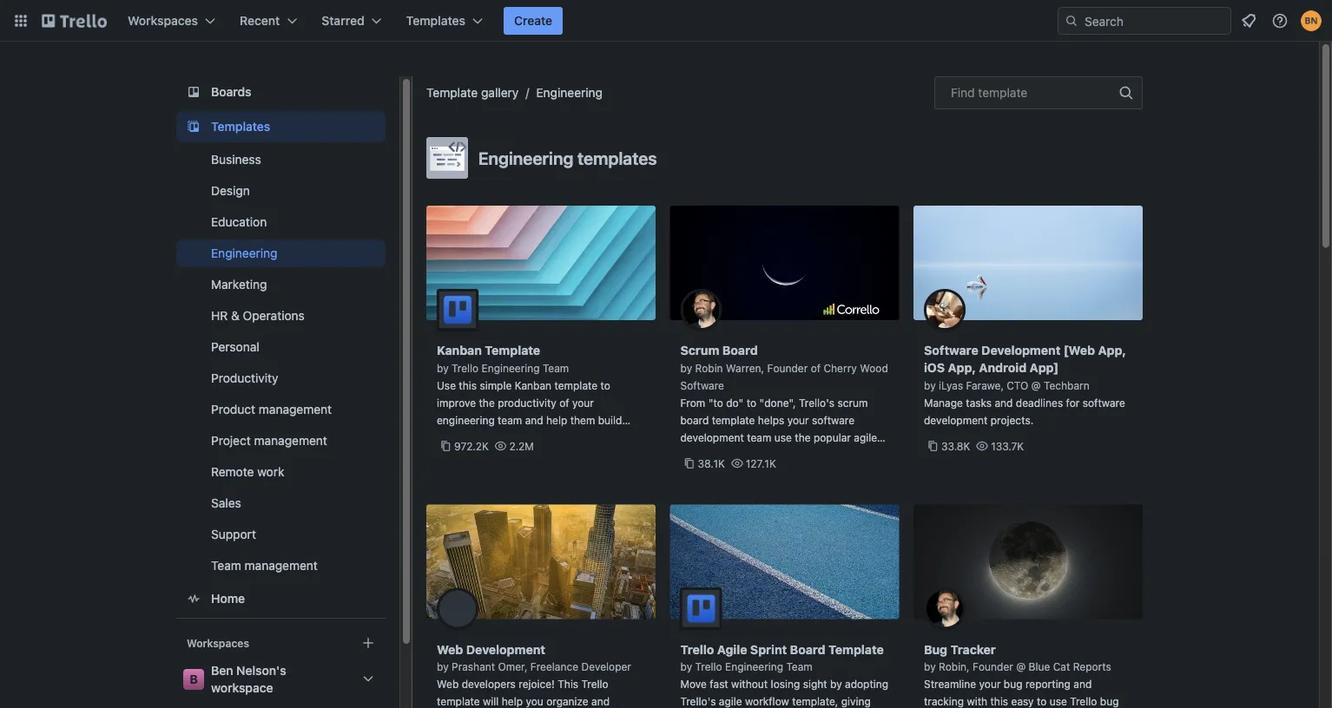 Task type: describe. For each thing, give the bounding box(es) containing it.
38.1k
[[698, 458, 725, 470]]

project management
[[211, 434, 327, 448]]

rejoice!
[[519, 679, 555, 691]]

for
[[1066, 397, 1080, 409]]

972.2k
[[454, 440, 489, 453]]

team inside trello agile sprint board template by trello engineering team move fast without losing sight by adopting trello's agile workflow template, givin
[[787, 662, 813, 674]]

robin,
[[939, 662, 970, 674]]

without
[[732, 679, 768, 691]]

workspaces button
[[117, 7, 226, 35]]

&
[[231, 309, 240, 323]]

agile
[[717, 643, 748, 657]]

software inside scrum board by robin warren, founder of cherry wood software from "to do" to "done", trello's scrum board template helps your software development team use the popular agile framework to finish work faster.
[[681, 380, 724, 392]]

improve
[[437, 397, 476, 409]]

engineering up marketing on the left top of the page
[[211, 246, 278, 261]]

template inside kanban template by trello engineering team use this simple kanban template to improve the productivity of your engineering team and help them build better products, faster.
[[555, 380, 598, 392]]

support link
[[176, 521, 386, 549]]

web development by prashant omer, freelance developer web developers rejoice! this trello template will help you organize an
[[437, 643, 631, 709]]

templates link
[[176, 111, 386, 142]]

education
[[211, 215, 267, 229]]

tasks
[[966, 397, 992, 409]]

of inside scrum board by robin warren, founder of cherry wood software from "to do" to "done", trello's scrum board template helps your software development team use the popular agile framework to finish work faster.
[[811, 362, 821, 374]]

0 vertical spatial kanban
[[437, 344, 482, 358]]

sales
[[211, 496, 241, 511]]

cat
[[1054, 662, 1071, 674]]

Find template field
[[935, 76, 1143, 109]]

to inside kanban template by trello engineering team use this simple kanban template to improve the productivity of your engineering team and help them build better products, faster.
[[601, 380, 611, 392]]

1 horizontal spatial app,
[[1099, 344, 1127, 358]]

them
[[570, 414, 595, 427]]

by inside bug tracker by robin, founder @ blue cat reports streamline your bug reporting and tracking with this easy to use trello bu
[[924, 662, 936, 674]]

starred button
[[311, 7, 392, 35]]

remote work
[[211, 465, 284, 480]]

easy
[[1012, 696, 1034, 708]]

omer,
[[498, 662, 528, 674]]

simple
[[480, 380, 512, 392]]

software inside scrum board by robin warren, founder of cherry wood software from "to do" to "done", trello's scrum board template helps your software development team use the popular agile framework to finish work faster.
[[812, 414, 855, 427]]

fast
[[710, 679, 729, 691]]

team inside scrum board by robin warren, founder of cherry wood software from "to do" to "done", trello's scrum board template helps your software development team use the popular agile framework to finish work faster.
[[747, 432, 772, 444]]

trello up fast
[[695, 662, 723, 674]]

use inside scrum board by robin warren, founder of cherry wood software from "to do" to "done", trello's scrum board template helps your software development team use the popular agile framework to finish work faster.
[[775, 432, 792, 444]]

techbarn
[[1044, 380, 1090, 392]]

trello inside web development by prashant omer, freelance developer web developers rejoice! this trello template will help you organize an
[[582, 679, 609, 691]]

prashant omer, freelance developer image
[[437, 589, 479, 630]]

cto
[[1007, 380, 1029, 392]]

templates
[[578, 148, 657, 168]]

manage
[[924, 397, 963, 409]]

development inside scrum board by robin warren, founder of cherry wood software from "to do" to "done", trello's scrum board template helps your software development team use the popular agile framework to finish work faster.
[[681, 432, 744, 444]]

template inside web development by prashant omer, freelance developer web developers rejoice! this trello template will help you organize an
[[437, 696, 480, 708]]

cherry
[[824, 362, 857, 374]]

board image
[[183, 82, 204, 103]]

business link
[[176, 146, 386, 174]]

productivity
[[498, 397, 557, 409]]

and inside kanban template by trello engineering team use this simple kanban template to improve the productivity of your engineering team and help them build better products, faster.
[[525, 414, 544, 427]]

losing
[[771, 679, 800, 691]]

and inside bug tracker by robin, founder @ blue cat reports streamline your bug reporting and tracking with this easy to use trello bu
[[1074, 679, 1092, 691]]

open information menu image
[[1272, 12, 1289, 30]]

team management link
[[176, 553, 386, 580]]

and inside software development [web app, ios app, android app] by ilyas farawe, cto @ techbarn manage tasks and deadlines for software development projects.
[[995, 397, 1013, 409]]

board inside trello agile sprint board template by trello engineering team move fast without losing sight by adopting trello's agile workflow template, givin
[[790, 643, 826, 657]]

android
[[979, 361, 1027, 375]]

from
[[681, 397, 706, 409]]

software inside software development [web app, ios app, android app] by ilyas farawe, cto @ techbarn manage tasks and deadlines for software development projects.
[[924, 344, 979, 358]]

this inside bug tracker by robin, founder @ blue cat reports streamline your bug reporting and tracking with this easy to use trello bu
[[991, 696, 1009, 708]]

will
[[483, 696, 499, 708]]

to right do"
[[747, 397, 757, 409]]

blue
[[1029, 662, 1051, 674]]

personal link
[[176, 334, 386, 361]]

design link
[[176, 177, 386, 205]]

trello inside kanban template by trello engineering team use this simple kanban template to improve the productivity of your engineering team and help them build better products, faster.
[[452, 362, 479, 374]]

development inside software development [web app, ios app, android app] by ilyas farawe, cto @ techbarn manage tasks and deadlines for software development projects.
[[924, 414, 988, 427]]

robin
[[695, 362, 723, 374]]

1 vertical spatial workspaces
[[187, 638, 249, 650]]

to left finish
[[736, 449, 746, 461]]

board
[[681, 414, 709, 427]]

popular
[[814, 432, 851, 444]]

management for product management
[[259, 403, 332, 417]]

marketing
[[211, 278, 267, 292]]

reporting
[[1026, 679, 1071, 691]]

template,
[[792, 696, 839, 708]]

create button
[[504, 7, 563, 35]]

business
[[211, 152, 261, 167]]

the inside kanban template by trello engineering team use this simple kanban template to improve the productivity of your engineering team and help them build better products, faster.
[[479, 397, 495, 409]]

founder inside scrum board by robin warren, founder of cherry wood software from "to do" to "done", trello's scrum board template helps your software development team use the popular agile framework to finish work faster.
[[768, 362, 808, 374]]

ilyas farawe, cto @ techbarn image
[[924, 289, 966, 331]]

bug
[[1004, 679, 1023, 691]]

trello inside bug tracker by robin, founder @ blue cat reports streamline your bug reporting and tracking with this easy to use trello bu
[[1071, 696, 1098, 708]]

framework
[[681, 449, 733, 461]]

0 horizontal spatial work
[[257, 465, 284, 480]]

[web
[[1064, 344, 1096, 358]]

wood
[[860, 362, 889, 374]]

template inside find template field
[[979, 86, 1028, 100]]

templates inside dropdown button
[[406, 13, 466, 28]]

search image
[[1065, 14, 1079, 28]]

trello left "agile"
[[681, 643, 714, 657]]

board inside scrum board by robin warren, founder of cherry wood software from "to do" to "done", trello's scrum board template helps your software development team use the popular agile framework to finish work faster.
[[723, 344, 758, 358]]

engineering inside trello agile sprint board template by trello engineering team move fast without losing sight by adopting trello's agile workflow template, givin
[[725, 662, 784, 674]]

back to home image
[[42, 7, 107, 35]]

engineering up 'engineering templates'
[[536, 86, 603, 100]]

remote work link
[[176, 459, 386, 486]]

team management
[[211, 559, 318, 573]]

trello agile sprint board template by trello engineering team move fast without losing sight by adopting trello's agile workflow template, givin
[[681, 643, 889, 709]]

projects.
[[991, 414, 1034, 427]]

"to
[[709, 397, 723, 409]]

development for freelance
[[466, 643, 546, 657]]

better
[[437, 432, 467, 444]]

boards
[[211, 85, 252, 99]]

133.7k
[[991, 440, 1024, 453]]

deadlines
[[1016, 397, 1064, 409]]

b
[[190, 673, 198, 687]]

template gallery link
[[427, 86, 519, 100]]

productivity link
[[176, 365, 386, 393]]

nelson's
[[236, 664, 286, 678]]

1 vertical spatial engineering link
[[176, 240, 386, 268]]

developer
[[582, 662, 631, 674]]

farawe,
[[967, 380, 1004, 392]]

template inside trello agile sprint board template by trello engineering team move fast without losing sight by adopting trello's agile workflow template, givin
[[829, 643, 884, 657]]

personal
[[211, 340, 260, 354]]

template inside scrum board by robin warren, founder of cherry wood software from "to do" to "done", trello's scrum board template helps your software development team use the popular agile framework to finish work faster.
[[712, 414, 755, 427]]

remote
[[211, 465, 254, 480]]

"done",
[[760, 397, 796, 409]]

ios
[[924, 361, 945, 375]]

product
[[211, 403, 255, 417]]

0 horizontal spatial template
[[427, 86, 478, 100]]

@ inside bug tracker by robin, founder @ blue cat reports streamline your bug reporting and tracking with this easy to use trello bu
[[1017, 662, 1026, 674]]

helps
[[758, 414, 785, 427]]

workspaces inside dropdown button
[[128, 13, 198, 28]]

by inside kanban template by trello engineering team use this simple kanban template to improve the productivity of your engineering team and help them build better products, faster.
[[437, 362, 449, 374]]

by inside web development by prashant omer, freelance developer web developers rejoice! this trello template will help you organize an
[[437, 662, 449, 674]]

2 web from the top
[[437, 679, 459, 691]]

scrum
[[838, 397, 868, 409]]

the inside scrum board by robin warren, founder of cherry wood software from "to do" to "done", trello's scrum board template helps your software development team use the popular agile framework to finish work faster.
[[795, 432, 811, 444]]

founder inside bug tracker by robin, founder @ blue cat reports streamline your bug reporting and tracking with this easy to use trello bu
[[973, 662, 1014, 674]]

recent
[[240, 13, 280, 28]]

create a workspace image
[[358, 633, 379, 654]]

find template
[[951, 86, 1028, 100]]

your inside scrum board by robin warren, founder of cherry wood software from "to do" to "done", trello's scrum board template helps your software development team use the popular agile framework to finish work faster.
[[788, 414, 809, 427]]

sales link
[[176, 490, 386, 518]]



Task type: locate. For each thing, give the bounding box(es) containing it.
trello
[[452, 362, 479, 374], [681, 643, 714, 657], [695, 662, 723, 674], [582, 679, 609, 691], [1071, 696, 1098, 708]]

software inside software development [web app, ios app, android app] by ilyas farawe, cto @ techbarn manage tasks and deadlines for software development projects.
[[1083, 397, 1126, 409]]

sprint
[[751, 643, 787, 657]]

0 vertical spatial your
[[572, 397, 594, 409]]

by down bug
[[924, 662, 936, 674]]

management inside 'project management' link
[[254, 434, 327, 448]]

faster. down popular
[[805, 449, 836, 461]]

2 horizontal spatial template
[[829, 643, 884, 657]]

team down 'support'
[[211, 559, 241, 573]]

engineering
[[536, 86, 603, 100], [479, 148, 574, 168], [211, 246, 278, 261], [482, 362, 540, 374], [725, 662, 784, 674]]

sight
[[803, 679, 828, 691]]

development up the android
[[982, 344, 1061, 358]]

workspaces up ben
[[187, 638, 249, 650]]

by inside scrum board by robin warren, founder of cherry wood software from "to do" to "done", trello's scrum board template helps your software development team use the popular agile framework to finish work faster.
[[681, 362, 693, 374]]

template left will
[[437, 696, 480, 708]]

0 notifications image
[[1239, 10, 1260, 31]]

trello's down move
[[681, 696, 716, 708]]

1 horizontal spatial help
[[546, 414, 568, 427]]

work right finish
[[778, 449, 802, 461]]

1 vertical spatial software
[[681, 380, 724, 392]]

with
[[967, 696, 988, 708]]

engineering inside kanban template by trello engineering team use this simple kanban template to improve the productivity of your engineering team and help them build better products, faster.
[[482, 362, 540, 374]]

trello engineering team image
[[681, 589, 722, 630]]

your up them
[[572, 397, 594, 409]]

template up simple
[[485, 344, 541, 358]]

trello down reports
[[1071, 696, 1098, 708]]

kanban up "use" at left
[[437, 344, 482, 358]]

development up omer,
[[466, 643, 546, 657]]

of right productivity
[[560, 397, 570, 409]]

1 horizontal spatial software
[[924, 344, 979, 358]]

workspaces up board image
[[128, 13, 198, 28]]

0 vertical spatial management
[[259, 403, 332, 417]]

web down 'prashant'
[[437, 679, 459, 691]]

0 vertical spatial development
[[924, 414, 988, 427]]

freelance
[[531, 662, 579, 674]]

1 horizontal spatial agile
[[854, 432, 877, 444]]

to up build
[[601, 380, 611, 392]]

1 vertical spatial work
[[257, 465, 284, 480]]

web
[[437, 643, 463, 657], [437, 679, 459, 691]]

hr & operations
[[211, 309, 305, 323]]

0 vertical spatial the
[[479, 397, 495, 409]]

founder down the tracker at the right bottom of page
[[973, 662, 1014, 674]]

kanban up productivity
[[515, 380, 552, 392]]

ben nelson (bennelson96) image
[[1301, 10, 1322, 31]]

1 horizontal spatial the
[[795, 432, 811, 444]]

1 horizontal spatial engineering link
[[536, 86, 603, 100]]

ilyas
[[939, 380, 964, 392]]

engineering templates
[[479, 148, 657, 168]]

1 vertical spatial your
[[788, 414, 809, 427]]

prashant
[[452, 662, 495, 674]]

1 vertical spatial @
[[1017, 662, 1026, 674]]

and down productivity
[[525, 414, 544, 427]]

faster.
[[520, 432, 550, 444], [805, 449, 836, 461]]

project
[[211, 434, 251, 448]]

0 vertical spatial agile
[[854, 432, 877, 444]]

help inside kanban template by trello engineering team use this simple kanban template to improve the productivity of your engineering team and help them build better products, faster.
[[546, 414, 568, 427]]

use inside bug tracker by robin, founder @ blue cat reports streamline your bug reporting and tracking with this easy to use trello bu
[[1050, 696, 1068, 708]]

workspace
[[211, 682, 273, 696]]

template down do"
[[712, 414, 755, 427]]

@ up deadlines
[[1032, 380, 1041, 392]]

robin warren, founder of cherry wood software image
[[681, 289, 722, 331]]

0 vertical spatial trello's
[[799, 397, 835, 409]]

1 horizontal spatial of
[[811, 362, 821, 374]]

kanban template by trello engineering team use this simple kanban template to improve the productivity of your engineering team and help them build better products, faster.
[[437, 344, 622, 444]]

0 horizontal spatial development
[[681, 432, 744, 444]]

0 horizontal spatial team
[[211, 559, 241, 573]]

by inside software development [web app, ios app, android app] by ilyas farawe, cto @ techbarn manage tasks and deadlines for software development projects.
[[924, 380, 936, 392]]

to
[[601, 380, 611, 392], [747, 397, 757, 409], [736, 449, 746, 461], [1037, 696, 1047, 708]]

bug tracker by robin, founder @ blue cat reports streamline your bug reporting and tracking with this easy to use trello bu
[[924, 643, 1119, 709]]

this inside kanban template by trello engineering team use this simple kanban template to improve the productivity of your engineering team and help them build better products, faster.
[[459, 380, 477, 392]]

0 horizontal spatial @
[[1017, 662, 1026, 674]]

0 vertical spatial software
[[1083, 397, 1126, 409]]

gallery
[[481, 86, 519, 100]]

management inside product management link
[[259, 403, 332, 417]]

to down reporting
[[1037, 696, 1047, 708]]

template gallery
[[427, 86, 519, 100]]

and down reports
[[1074, 679, 1092, 691]]

faster. inside kanban template by trello engineering team use this simple kanban template to improve the productivity of your engineering team and help them build better products, faster.
[[520, 432, 550, 444]]

move
[[681, 679, 707, 691]]

boards link
[[176, 76, 386, 108]]

0 vertical spatial team
[[498, 414, 522, 427]]

2 horizontal spatial team
[[787, 662, 813, 674]]

0 horizontal spatial software
[[812, 414, 855, 427]]

use down the helps
[[775, 432, 792, 444]]

developers
[[462, 679, 516, 691]]

recent button
[[229, 7, 308, 35]]

management inside "team management" link
[[245, 559, 318, 573]]

0 horizontal spatial software
[[681, 380, 724, 392]]

product management link
[[176, 396, 386, 424]]

by down scrum
[[681, 362, 693, 374]]

engineering link
[[536, 86, 603, 100], [176, 240, 386, 268]]

engineering down gallery
[[479, 148, 574, 168]]

0 vertical spatial template
[[427, 86, 478, 100]]

work inside scrum board by robin warren, founder of cherry wood software from "to do" to "done", trello's scrum board template helps your software development team use the popular agile framework to finish work faster.
[[778, 449, 802, 461]]

1 vertical spatial help
[[502, 696, 523, 708]]

ben nelson's workspace
[[211, 664, 286, 696]]

1 vertical spatial faster.
[[805, 449, 836, 461]]

bug
[[924, 643, 948, 657]]

1 horizontal spatial development
[[924, 414, 988, 427]]

faster. inside scrum board by robin warren, founder of cherry wood software from "to do" to "done", trello's scrum board template helps your software development team use the popular agile framework to finish work faster.
[[805, 449, 836, 461]]

0 vertical spatial engineering link
[[536, 86, 603, 100]]

development down manage on the right bottom of the page
[[924, 414, 988, 427]]

management down product management link
[[254, 434, 327, 448]]

engineering up without
[[725, 662, 784, 674]]

template up them
[[555, 380, 598, 392]]

and up projects.
[[995, 397, 1013, 409]]

1 vertical spatial use
[[1050, 696, 1068, 708]]

development for app,
[[982, 344, 1061, 358]]

by up "use" at left
[[437, 362, 449, 374]]

adopting
[[845, 679, 889, 691]]

1 vertical spatial team
[[211, 559, 241, 573]]

templates inside 'link'
[[211, 119, 270, 134]]

your down "done",
[[788, 414, 809, 427]]

use
[[437, 380, 456, 392]]

template inside kanban template by trello engineering team use this simple kanban template to improve the productivity of your engineering team and help them build better products, faster.
[[485, 344, 541, 358]]

development inside software development [web app, ios app, android app] by ilyas farawe, cto @ techbarn manage tasks and deadlines for software development projects.
[[982, 344, 1061, 358]]

@ left blue
[[1017, 662, 1026, 674]]

0 vertical spatial and
[[995, 397, 1013, 409]]

1 vertical spatial templates
[[211, 119, 270, 134]]

management down productivity link
[[259, 403, 332, 417]]

0 vertical spatial founder
[[768, 362, 808, 374]]

tracker
[[951, 643, 996, 657]]

team up finish
[[747, 432, 772, 444]]

0 vertical spatial @
[[1032, 380, 1041, 392]]

0 horizontal spatial of
[[560, 397, 570, 409]]

management for team management
[[245, 559, 318, 573]]

software down the 'robin' at right
[[681, 380, 724, 392]]

0 horizontal spatial faster.
[[520, 432, 550, 444]]

support
[[211, 528, 256, 542]]

team inside kanban template by trello engineering team use this simple kanban template to improve the productivity of your engineering team and help them build better products, faster.
[[543, 362, 569, 374]]

1 horizontal spatial faster.
[[805, 449, 836, 461]]

0 horizontal spatial app,
[[948, 361, 976, 375]]

0 horizontal spatial development
[[466, 643, 546, 657]]

agile inside trello agile sprint board template by trello engineering team move fast without losing sight by adopting trello's agile workflow template, givin
[[719, 696, 742, 708]]

1 vertical spatial kanban
[[515, 380, 552, 392]]

help right will
[[502, 696, 523, 708]]

this down "bug"
[[991, 696, 1009, 708]]

by right sight
[[831, 679, 842, 691]]

0 horizontal spatial founder
[[768, 362, 808, 374]]

app, up ilyas
[[948, 361, 976, 375]]

templates up business
[[211, 119, 270, 134]]

2 horizontal spatial and
[[1074, 679, 1092, 691]]

2 vertical spatial management
[[245, 559, 318, 573]]

faster. down productivity
[[520, 432, 550, 444]]

0 horizontal spatial the
[[479, 397, 495, 409]]

0 horizontal spatial trello's
[[681, 696, 716, 708]]

0 horizontal spatial board
[[723, 344, 758, 358]]

work
[[778, 449, 802, 461], [257, 465, 284, 480]]

app]
[[1030, 361, 1059, 375]]

1 vertical spatial development
[[681, 432, 744, 444]]

software right for
[[1083, 397, 1126, 409]]

0 horizontal spatial templates
[[211, 119, 270, 134]]

project management link
[[176, 427, 386, 455]]

streamline
[[924, 679, 977, 691]]

trello down developer
[[582, 679, 609, 691]]

primary element
[[0, 0, 1333, 42]]

this
[[459, 380, 477, 392], [991, 696, 1009, 708]]

by up move
[[681, 662, 693, 674]]

management for project management
[[254, 434, 327, 448]]

your up with
[[980, 679, 1001, 691]]

template
[[979, 86, 1028, 100], [555, 380, 598, 392], [712, 414, 755, 427], [437, 696, 480, 708]]

software up "ios"
[[924, 344, 979, 358]]

0 vertical spatial app,
[[1099, 344, 1127, 358]]

0 horizontal spatial your
[[572, 397, 594, 409]]

development
[[924, 414, 988, 427], [681, 432, 744, 444]]

starred
[[322, 13, 365, 28]]

0 vertical spatial development
[[982, 344, 1061, 358]]

template left gallery
[[427, 86, 478, 100]]

0 vertical spatial faster.
[[520, 432, 550, 444]]

management down the support "link"
[[245, 559, 318, 573]]

1 vertical spatial web
[[437, 679, 459, 691]]

app, right [web
[[1099, 344, 1127, 358]]

this
[[558, 679, 579, 691]]

products,
[[470, 432, 517, 444]]

trello up "use" at left
[[452, 362, 479, 374]]

agile down fast
[[719, 696, 742, 708]]

development
[[982, 344, 1061, 358], [466, 643, 546, 657]]

to inside bug tracker by robin, founder @ blue cat reports streamline your bug reporting and tracking with this easy to use trello bu
[[1037, 696, 1047, 708]]

@
[[1032, 380, 1041, 392], [1017, 662, 1026, 674]]

2 vertical spatial your
[[980, 679, 1001, 691]]

development inside web development by prashant omer, freelance developer web developers rejoice! this trello template will help you organize an
[[466, 643, 546, 657]]

1 vertical spatial software
[[812, 414, 855, 427]]

0 vertical spatial templates
[[406, 13, 466, 28]]

app,
[[1099, 344, 1127, 358], [948, 361, 976, 375]]

agile inside scrum board by robin warren, founder of cherry wood software from "to do" to "done", trello's scrum board template helps your software development team use the popular agile framework to finish work faster.
[[854, 432, 877, 444]]

1 vertical spatial trello's
[[681, 696, 716, 708]]

organize
[[547, 696, 589, 708]]

1 vertical spatial and
[[525, 414, 544, 427]]

0 vertical spatial of
[[811, 362, 821, 374]]

engineering link up marketing link
[[176, 240, 386, 268]]

0 horizontal spatial team
[[498, 414, 522, 427]]

0 horizontal spatial agile
[[719, 696, 742, 708]]

reports
[[1073, 662, 1112, 674]]

of left cherry
[[811, 362, 821, 374]]

0 horizontal spatial this
[[459, 380, 477, 392]]

0 vertical spatial board
[[723, 344, 758, 358]]

1 vertical spatial app,
[[948, 361, 976, 375]]

1 vertical spatial this
[[991, 696, 1009, 708]]

operations
[[243, 309, 305, 323]]

1 horizontal spatial software
[[1083, 397, 1126, 409]]

0 vertical spatial team
[[543, 362, 569, 374]]

robin, founder @ blue cat reports image
[[924, 589, 966, 630]]

1 vertical spatial of
[[560, 397, 570, 409]]

your inside bug tracker by robin, founder @ blue cat reports streamline your bug reporting and tracking with this easy to use trello bu
[[980, 679, 1001, 691]]

marketing link
[[176, 271, 386, 299]]

team up products,
[[498, 414, 522, 427]]

trello's inside scrum board by robin warren, founder of cherry wood software from "to do" to "done", trello's scrum board template helps your software development team use the popular agile framework to finish work faster.
[[799, 397, 835, 409]]

team inside kanban template by trello engineering team use this simple kanban template to improve the productivity of your engineering team and help them build better products, faster.
[[498, 414, 522, 427]]

0 vertical spatial web
[[437, 643, 463, 657]]

board
[[723, 344, 758, 358], [790, 643, 826, 657]]

0 vertical spatial software
[[924, 344, 979, 358]]

tracking
[[924, 696, 964, 708]]

management
[[259, 403, 332, 417], [254, 434, 327, 448], [245, 559, 318, 573]]

1 horizontal spatial @
[[1032, 380, 1041, 392]]

1 horizontal spatial development
[[982, 344, 1061, 358]]

1 horizontal spatial board
[[790, 643, 826, 657]]

1 horizontal spatial and
[[995, 397, 1013, 409]]

design
[[211, 184, 250, 198]]

1 horizontal spatial trello's
[[799, 397, 835, 409]]

1 horizontal spatial use
[[1050, 696, 1068, 708]]

create
[[514, 13, 553, 28]]

template board image
[[183, 116, 204, 137]]

template right find
[[979, 86, 1028, 100]]

development up framework
[[681, 432, 744, 444]]

0 horizontal spatial use
[[775, 432, 792, 444]]

by left 'prashant'
[[437, 662, 449, 674]]

software up popular
[[812, 414, 855, 427]]

2 vertical spatial and
[[1074, 679, 1092, 691]]

1 horizontal spatial work
[[778, 449, 802, 461]]

2 vertical spatial template
[[829, 643, 884, 657]]

of inside kanban template by trello engineering team use this simple kanban template to improve the productivity of your engineering team and help them build better products, faster.
[[560, 397, 570, 409]]

finish
[[749, 449, 775, 461]]

productivity
[[211, 371, 278, 386]]

kanban
[[437, 344, 482, 358], [515, 380, 552, 392]]

0 vertical spatial help
[[546, 414, 568, 427]]

work down project management
[[257, 465, 284, 480]]

this up improve
[[459, 380, 477, 392]]

team up productivity
[[543, 362, 569, 374]]

founder up "done",
[[768, 362, 808, 374]]

founder
[[768, 362, 808, 374], [973, 662, 1014, 674]]

1 vertical spatial board
[[790, 643, 826, 657]]

engineering link up 'engineering templates'
[[536, 86, 603, 100]]

use down reporting
[[1050, 696, 1068, 708]]

templates button
[[396, 7, 493, 35]]

the down simple
[[479, 397, 495, 409]]

you
[[526, 696, 544, 708]]

engineering icon image
[[427, 137, 468, 179]]

trello's left scrum
[[799, 397, 835, 409]]

1 horizontal spatial team
[[543, 362, 569, 374]]

board up sight
[[790, 643, 826, 657]]

and
[[995, 397, 1013, 409], [525, 414, 544, 427], [1074, 679, 1092, 691]]

software development [web app, ios app, android app] by ilyas farawe, cto @ techbarn manage tasks and deadlines for software development projects.
[[924, 344, 1127, 427]]

home link
[[176, 584, 386, 615]]

board up warren,
[[723, 344, 758, 358]]

software
[[924, 344, 979, 358], [681, 380, 724, 392]]

template up adopting
[[829, 643, 884, 657]]

your inside kanban template by trello engineering team use this simple kanban template to improve the productivity of your engineering team and help them build better products, faster.
[[572, 397, 594, 409]]

warren,
[[726, 362, 765, 374]]

the left popular
[[795, 432, 811, 444]]

0 vertical spatial this
[[459, 380, 477, 392]]

engineering up simple
[[482, 362, 540, 374]]

1 web from the top
[[437, 643, 463, 657]]

the
[[479, 397, 495, 409], [795, 432, 811, 444]]

your
[[572, 397, 594, 409], [788, 414, 809, 427], [980, 679, 1001, 691]]

help inside web development by prashant omer, freelance developer web developers rejoice! this trello template will help you organize an
[[502, 696, 523, 708]]

templates up template gallery
[[406, 13, 466, 28]]

team
[[498, 414, 522, 427], [747, 432, 772, 444]]

help left them
[[546, 414, 568, 427]]

1 horizontal spatial kanban
[[515, 380, 552, 392]]

1 horizontal spatial this
[[991, 696, 1009, 708]]

1 vertical spatial founder
[[973, 662, 1014, 674]]

2 vertical spatial team
[[787, 662, 813, 674]]

0 horizontal spatial help
[[502, 696, 523, 708]]

home image
[[183, 589, 204, 610]]

1 vertical spatial team
[[747, 432, 772, 444]]

team up the losing
[[787, 662, 813, 674]]

web up 'prashant'
[[437, 643, 463, 657]]

@ inside software development [web app, ios app, android app] by ilyas farawe, cto @ techbarn manage tasks and deadlines for software development projects.
[[1032, 380, 1041, 392]]

1 vertical spatial the
[[795, 432, 811, 444]]

1 vertical spatial development
[[466, 643, 546, 657]]

1 horizontal spatial template
[[485, 344, 541, 358]]

1 vertical spatial template
[[485, 344, 541, 358]]

build
[[598, 414, 622, 427]]

Search field
[[1079, 8, 1231, 34]]

software
[[1083, 397, 1126, 409], [812, 414, 855, 427]]

trello's inside trello agile sprint board template by trello engineering team move fast without losing sight by adopting trello's agile workflow template, givin
[[681, 696, 716, 708]]

1 horizontal spatial team
[[747, 432, 772, 444]]

by down "ios"
[[924, 380, 936, 392]]

trello engineering team image
[[437, 289, 479, 331]]

agile right popular
[[854, 432, 877, 444]]



Task type: vqa. For each thing, say whether or not it's contained in the screenshot.
Team to the middle
yes



